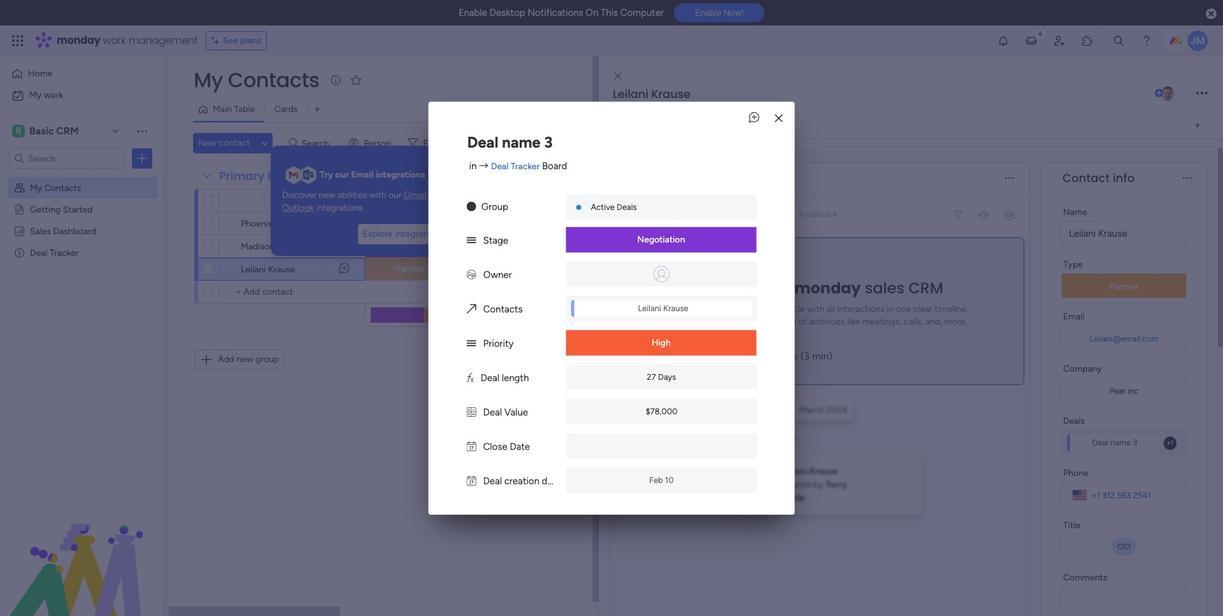 Task type: describe. For each thing, give the bounding box(es) containing it.
Company field
[[590, 194, 635, 208]]

main table button
[[193, 99, 265, 120]]

track
[[653, 304, 673, 315]]

madison
[[241, 241, 274, 252]]

days
[[658, 372, 676, 382]]

deals inside deal name 3 dialog
[[617, 202, 637, 212]]

receive
[[670, 317, 699, 327]]

crm inside workspace selection element
[[56, 125, 79, 137]]

tracker inside list box
[[50, 247, 79, 258]]

plans
[[240, 35, 261, 46]]

feature
[[718, 278, 773, 299]]

emails
[[702, 317, 727, 327]]

27
[[647, 372, 656, 382]]

invite members image
[[1053, 34, 1066, 47]]

meetings,
[[863, 317, 902, 327]]

group
[[481, 201, 508, 212]]

sales
[[30, 226, 51, 236]]

&
[[429, 190, 434, 201]]

b
[[16, 125, 21, 136]]

deal right v2 function 'image'
[[481, 372, 499, 384]]

madison doyle
[[241, 241, 299, 252]]

1 and from the left
[[653, 317, 668, 327]]

public dashboard image
[[13, 225, 25, 237]]

2 customer from the top
[[390, 241, 430, 252]]

home
[[28, 68, 52, 79]]

contact for contact info
[[1063, 170, 1110, 186]]

public board image
[[13, 203, 25, 215]]

deal name 3 dialog
[[428, 102, 795, 515]]

try for try for free
[[641, 350, 655, 362]]

our inside discover new abilities with our gmail & outlook integrations
[[389, 190, 402, 201]]

crm inside the unlock this feature in monday sales crm keep track of your entire customer lifecycle with all interactions in one clear timeline. send and receive emails and add all types of activities like meetings, calls, and, more.
[[909, 278, 943, 299]]

dashboard
[[53, 226, 96, 236]]

leilani down 'madison'
[[241, 264, 266, 275]]

basic
[[29, 125, 54, 137]]

help button
[[1158, 580, 1203, 601]]

0 vertical spatial my contacts
[[194, 66, 319, 94]]

with inside the unlock this feature in monday sales crm keep track of your entire customer lifecycle with all interactions in one clear timeline. send and receive emails and add all types of activities like meetings, calls, and, more.
[[807, 304, 824, 315]]

work for monday
[[103, 33, 126, 48]]

+1
[[1092, 491, 1100, 500]]

name
[[1063, 207, 1087, 218]]

work for my
[[44, 90, 63, 101]]

0 vertical spatial integrations
[[375, 170, 425, 180]]

1 horizontal spatial of
[[798, 317, 807, 327]]

by
[[814, 480, 823, 491]]

send
[[631, 317, 651, 327]]

name inside dialog
[[502, 133, 541, 151]]

monday for monday work management
[[57, 33, 100, 48]]

0 vertical spatial of
[[675, 304, 684, 315]]

entire
[[706, 304, 729, 315]]

2 vertical spatial in
[[887, 304, 894, 315]]

v2 function image
[[467, 372, 474, 384]]

cards button
[[265, 99, 307, 120]]

1 customer from the top
[[390, 218, 430, 229]]

0 vertical spatial email
[[351, 170, 373, 180]]

home link
[[8, 64, 155, 84]]

interactions
[[837, 304, 885, 315]]

krause inside deal name 3 dialog
[[663, 303, 688, 313]]

dapulse date column image
[[467, 441, 476, 452]]

phoenix
[[241, 219, 272, 229]]

krause inside field
[[651, 86, 691, 102]]

desktop
[[490, 7, 525, 18]]

in → deal tracker board
[[469, 160, 567, 172]]

created
[[781, 480, 811, 491]]

feature demo (3 min) button
[[707, 344, 843, 369]]

my work
[[29, 90, 63, 101]]

new for discover
[[319, 190, 335, 201]]

monday inside the unlock this feature in monday sales crm keep track of your entire customer lifecycle with all interactions in one clear timeline. send and receive emails and add all types of activities like meetings, calls, and, more.
[[795, 278, 861, 299]]

computer
[[620, 7, 664, 18]]

one
[[896, 304, 911, 315]]

min)
[[812, 350, 832, 362]]

1 vertical spatial my contacts
[[30, 182, 81, 193]]

leilani krause down madison doyle
[[241, 264, 295, 275]]

add
[[218, 354, 234, 365]]

search everything image
[[1112, 34, 1125, 47]]

leilani inside leilani krause created by
[[781, 466, 807, 477]]

+1 312 563 2541 link
[[1087, 488, 1151, 504]]

1 horizontal spatial partner
[[1110, 281, 1138, 292]]

v2 sun image
[[467, 201, 476, 212]]

add view image
[[315, 105, 320, 114]]

enable for enable desktop notifications on this computer
[[458, 7, 487, 18]]

table
[[234, 104, 255, 115]]

abilities
[[337, 190, 367, 201]]

activity
[[744, 120, 775, 131]]

new contact
[[198, 138, 250, 148]]

lottie animation image
[[0, 488, 162, 617]]

0 horizontal spatial leilani@email.com
[[477, 264, 546, 274]]

hide
[[536, 138, 555, 149]]

deal up "phone +1 312 563 2541"
[[1092, 438, 1108, 448]]

type inside field
[[400, 195, 420, 206]]

select product image
[[11, 34, 24, 47]]

enable now! button
[[674, 3, 765, 22]]

my inside list box
[[30, 182, 42, 193]]

deal tracker link
[[491, 161, 540, 172]]

my work option
[[8, 85, 155, 106]]

email for email
[[501, 195, 522, 206]]

company inside field
[[593, 195, 632, 206]]

Search field
[[298, 134, 336, 152]]

enable now!
[[695, 8, 744, 18]]

unlock this feature in monday sales crm keep track of your entire customer lifecycle with all interactions in one clear timeline. send and receive emails and add all types of activities like meetings, calls, and, more.
[[631, 278, 968, 327]]

deal inside list box
[[30, 247, 47, 258]]

krause inside leilani krause created by
[[809, 466, 837, 477]]

more.
[[944, 317, 967, 327]]

filter
[[423, 138, 443, 149]]

sort
[[487, 138, 504, 149]]

monday marketplace image
[[1081, 34, 1094, 47]]

terry turtle
[[781, 480, 847, 504]]

person
[[364, 138, 391, 149]]

date
[[510, 441, 530, 452]]

inc
[[1128, 387, 1139, 396]]

2 more dots image from the left
[[1183, 174, 1192, 183]]

7 mar , 01:02 pm
[[732, 435, 797, 446]]

close image
[[614, 72, 622, 81]]

negotiation
[[637, 234, 685, 245]]

active deals
[[591, 202, 637, 212]]

free
[[673, 350, 691, 362]]

unlock
[[631, 278, 682, 299]]

basic crm
[[29, 125, 79, 137]]

madison@email.com
[[473, 241, 550, 251]]

1 vertical spatial type
[[1063, 259, 1083, 270]]

2541
[[1133, 491, 1151, 500]]

stage
[[483, 235, 508, 246]]

help image
[[1140, 34, 1153, 47]]

add
[[746, 317, 761, 327]]

integrations inside button
[[395, 229, 443, 240]]

2 and from the left
[[729, 317, 744, 327]]

1 vertical spatial crm
[[708, 256, 728, 267]]

enable for enable now!
[[695, 8, 721, 18]]

bindeer inc.
[[591, 242, 634, 251]]

close image
[[775, 114, 783, 123]]

feature
[[735, 350, 769, 362]]

v2 board relation small image
[[467, 303, 476, 315]]

leilani down 'name'
[[1069, 228, 1096, 240]]

outlook
[[282, 202, 314, 213]]

contacts inside deal name 3 dialog
[[483, 303, 523, 315]]

1 more dots image from the left
[[1005, 174, 1014, 183]]

integrations inside discover new abilities with our gmail & outlook integrations
[[316, 202, 363, 213]]

7
[[732, 435, 737, 446]]

tracker inside in → deal tracker board
[[511, 161, 540, 172]]

explore
[[363, 229, 393, 240]]

my up main
[[194, 66, 223, 94]]

1 vertical spatial all
[[763, 317, 772, 327]]

my work link
[[8, 85, 155, 106]]

angle down image
[[261, 139, 267, 148]]

update feed image
[[1025, 34, 1038, 47]]

your
[[686, 304, 704, 315]]

1 horizontal spatial in
[[777, 278, 791, 299]]

email for email leilani@email.com
[[1063, 312, 1085, 322]]

discover
[[282, 190, 316, 201]]

sales inside the unlock this feature in monday sales crm keep track of your entire customer lifecycle with all interactions in one clear timeline. send and receive emails and add all types of activities like meetings, calls, and, more.
[[865, 278, 905, 299]]

dapulse date column image
[[467, 475, 476, 487]]

1 horizontal spatial name
[[1110, 438, 1131, 448]]

terry turtle image
[[1159, 85, 1176, 102]]

0 vertical spatial sales
[[686, 256, 706, 267]]

Leilani Krause field
[[610, 86, 1152, 103]]

new
[[198, 138, 217, 148]]

leilani krause inside leilani krause field
[[613, 86, 691, 102]]

monday for monday sales crm
[[651, 256, 684, 267]]

1 vertical spatial 3
[[1133, 438, 1137, 448]]

cio
[[1117, 543, 1131, 552]]



Task type: locate. For each thing, give the bounding box(es) containing it.
1 vertical spatial partner
[[1110, 281, 1138, 292]]

1 horizontal spatial email
[[501, 195, 522, 206]]

contacts inside list box
[[44, 182, 81, 193]]

active
[[591, 202, 615, 212]]

add to favorites image
[[350, 74, 363, 86]]

phone +1 312 563 2541
[[1063, 468, 1151, 500]]

3 inside dialog
[[544, 133, 553, 151]]

see plans button
[[206, 31, 267, 50]]

2 v2 status image from the top
[[467, 338, 476, 349]]

27 days
[[647, 372, 676, 382]]

1 horizontal spatial deal name 3
[[1092, 438, 1137, 448]]

0 vertical spatial company
[[593, 195, 632, 206]]

my up getting
[[30, 182, 42, 193]]

monday work management
[[57, 33, 198, 48]]

1 horizontal spatial work
[[103, 33, 126, 48]]

all up activities on the right bottom of page
[[827, 304, 835, 315]]

leilani@email.com down the madison@email.com
[[477, 264, 546, 274]]

leilani inside deal name 3 dialog
[[638, 303, 661, 313]]

clear
[[913, 304, 932, 315]]

1 vertical spatial tracker
[[50, 247, 79, 258]]

in left the one
[[887, 304, 894, 315]]

getting started
[[30, 204, 93, 215]]

enable left now! at the right
[[695, 8, 721, 18]]

type left &
[[400, 195, 420, 206]]

1 horizontal spatial 3
[[1133, 438, 1137, 448]]

0 horizontal spatial our
[[335, 170, 349, 180]]

312
[[1102, 491, 1115, 500]]

work inside option
[[44, 90, 63, 101]]

new inside discover new abilities with our gmail & outlook integrations
[[319, 190, 335, 201]]

01:02
[[759, 435, 782, 446]]

pear inc
[[1109, 387, 1139, 396]]

sales up the one
[[865, 278, 905, 299]]

try left for
[[641, 350, 655, 362]]

my contacts up getting started
[[30, 182, 81, 193]]

new left abilities
[[319, 190, 335, 201]]

0 horizontal spatial tracker
[[50, 247, 79, 258]]

leilani@email.com up pear inc
[[1089, 334, 1159, 344]]

owner
[[483, 269, 512, 280]]

deal name 3 up deal tracker link
[[467, 133, 553, 151]]

2 vertical spatial integrations
[[395, 229, 443, 240]]

new right add
[[236, 354, 253, 365]]

integrations down the type field
[[395, 229, 443, 240]]

deals right active
[[617, 202, 637, 212]]

0 horizontal spatial company
[[593, 195, 632, 206]]

discover new abilities with our gmail & outlook integrations
[[282, 190, 434, 213]]

on
[[586, 7, 598, 18]]

contact for contact
[[276, 195, 308, 206]]

try for try our email integrations
[[320, 170, 333, 180]]

lottie animation element
[[0, 488, 162, 617]]

tracker down hide popup button
[[511, 161, 540, 172]]

and,
[[926, 317, 942, 327]]

0 vertical spatial try
[[320, 170, 333, 180]]

length
[[502, 372, 529, 384]]

,
[[755, 435, 757, 446]]

customer down the type field
[[390, 218, 430, 229]]

v2 status image left the priority
[[467, 338, 476, 349]]

deal
[[467, 133, 498, 151], [491, 161, 509, 172], [30, 247, 47, 258], [481, 372, 499, 384], [483, 407, 502, 418], [1092, 438, 1108, 448], [483, 475, 502, 487]]

partner
[[396, 264, 425, 275], [1110, 281, 1138, 292]]

enable left desktop
[[458, 7, 487, 18]]

(3
[[801, 350, 810, 362]]

our up abilities
[[335, 170, 349, 180]]

monday sales crm
[[651, 256, 728, 267]]

contact up 'name'
[[1063, 170, 1110, 186]]

v2 multiple person column image
[[467, 269, 476, 280]]

leilani down close icon
[[613, 86, 648, 102]]

outlook button
[[282, 202, 314, 214]]

contacts up discover
[[268, 168, 321, 184]]

0 vertical spatial deals
[[617, 202, 637, 212]]

with down try our email integrations
[[369, 190, 386, 201]]

0 horizontal spatial leilani@email.com link
[[474, 264, 549, 274]]

of right types on the right of page
[[798, 317, 807, 327]]

v2 status image left stage
[[467, 235, 476, 246]]

try for free
[[641, 350, 691, 362]]

workspace selection element
[[12, 124, 81, 139]]

1 horizontal spatial monday
[[651, 256, 684, 267]]

1 v2 status image from the top
[[467, 235, 476, 246]]

try for free button
[[631, 344, 701, 369]]

doyle
[[277, 241, 299, 252]]

option
[[0, 176, 162, 179]]

explore integrations button
[[358, 224, 448, 245]]

workspace image
[[12, 124, 25, 138]]

contacts up getting started
[[44, 182, 81, 193]]

deal up →
[[467, 133, 498, 151]]

1 horizontal spatial company
[[1063, 364, 1102, 375]]

1 vertical spatial leilani@email.com link
[[1087, 334, 1161, 344]]

pear
[[1109, 387, 1126, 396]]

date
[[542, 475, 561, 487]]

leilani krause down unlock
[[638, 303, 688, 313]]

2 vertical spatial email
[[1063, 312, 1085, 322]]

company up bindeer inc.
[[593, 195, 632, 206]]

Type field
[[397, 194, 423, 208]]

deal tracker
[[30, 247, 79, 258]]

1 horizontal spatial and
[[729, 317, 744, 327]]

0 vertical spatial new
[[319, 190, 335, 201]]

1 vertical spatial try
[[641, 350, 655, 362]]

in up "lifecycle"
[[777, 278, 791, 299]]

list box containing my contacts
[[0, 174, 162, 435]]

help
[[1169, 584, 1192, 597]]

leilani krause inside deal name 3 dialog
[[638, 303, 688, 313]]

company
[[593, 195, 632, 206], [1063, 364, 1102, 375]]

1 horizontal spatial tracker
[[511, 161, 540, 172]]

0 horizontal spatial monday
[[57, 33, 100, 48]]

see plans
[[223, 35, 261, 46]]

hide button
[[516, 133, 562, 154]]

1 horizontal spatial more dots image
[[1183, 174, 1192, 183]]

calls,
[[904, 317, 923, 327]]

contact up levy at the left of page
[[276, 195, 308, 206]]

tracker down sales dashboard
[[50, 247, 79, 258]]

our left gmail
[[389, 190, 402, 201]]

1 horizontal spatial crm
[[708, 256, 728, 267]]

0 vertical spatial v2 status image
[[467, 235, 476, 246]]

work up home option
[[103, 33, 126, 48]]

2 horizontal spatial email
[[1063, 312, 1085, 322]]

work
[[103, 33, 126, 48], [44, 90, 63, 101]]

v2 status image for priority
[[467, 338, 476, 349]]

deal down sales
[[30, 247, 47, 258]]

0 vertical spatial name
[[502, 133, 541, 151]]

gmail button
[[404, 189, 426, 202]]

0 vertical spatial all
[[827, 304, 835, 315]]

deal name 3 up "phone +1 312 563 2541"
[[1092, 438, 1137, 448]]

my inside option
[[29, 90, 42, 101]]

timeline.
[[935, 304, 968, 315]]

new inside button
[[236, 354, 253, 365]]

1 horizontal spatial type
[[1063, 259, 1083, 270]]

leilani up send
[[638, 303, 661, 313]]

deal right dapulse numbers column 'image'
[[483, 407, 502, 418]]

home option
[[8, 64, 155, 84]]

1 vertical spatial of
[[798, 317, 807, 327]]

crm up this
[[708, 256, 728, 267]]

1 horizontal spatial try
[[641, 350, 655, 362]]

terry
[[826, 480, 847, 491]]

integrations up gmail
[[375, 170, 425, 180]]

all right add
[[763, 317, 772, 327]]

leilani krause created by
[[781, 466, 837, 491]]

name up "phone +1 312 563 2541"
[[1110, 438, 1131, 448]]

1 vertical spatial email
[[501, 195, 522, 206]]

Search in workspace field
[[27, 151, 106, 166]]

0 horizontal spatial all
[[763, 317, 772, 327]]

0 horizontal spatial new
[[236, 354, 253, 365]]

0 vertical spatial customer
[[390, 218, 430, 229]]

enable
[[458, 7, 487, 18], [695, 8, 721, 18]]

0 horizontal spatial crm
[[56, 125, 79, 137]]

my down home
[[29, 90, 42, 101]]

monday
[[57, 33, 100, 48], [651, 256, 684, 267], [795, 278, 861, 299]]

email inside email leilani@email.com
[[1063, 312, 1085, 322]]

deal inside in → deal tracker board
[[491, 161, 509, 172]]

partner down explore integrations button
[[396, 264, 425, 275]]

my contacts up table
[[194, 66, 319, 94]]

madison@email.com link
[[470, 241, 553, 251]]

1 vertical spatial contact
[[276, 195, 308, 206]]

deal value
[[483, 407, 528, 418]]

dapulse numbers column image
[[467, 407, 476, 418]]

deal right →
[[491, 161, 509, 172]]

0 horizontal spatial type
[[400, 195, 420, 206]]

enable inside button
[[695, 8, 721, 18]]

0 horizontal spatial email
[[351, 170, 373, 180]]

563
[[1117, 491, 1131, 500]]

leilani inside field
[[613, 86, 648, 102]]

try down 'search' field
[[320, 170, 333, 180]]

0 horizontal spatial enable
[[458, 7, 487, 18]]

feb
[[649, 476, 663, 485]]

0 horizontal spatial in
[[469, 160, 477, 172]]

deal name 3 inside dialog
[[467, 133, 553, 151]]

1 vertical spatial work
[[44, 90, 63, 101]]

main
[[213, 104, 232, 115]]

1 vertical spatial integrations
[[316, 202, 363, 213]]

0 horizontal spatial sales
[[686, 256, 706, 267]]

1 horizontal spatial all
[[827, 304, 835, 315]]

activities
[[809, 317, 845, 327]]

contacts up cards
[[228, 66, 319, 94]]

1 horizontal spatial leilani@email.com link
[[1087, 334, 1161, 344]]

leilani krause down 'name'
[[1069, 228, 1127, 240]]

primary contacts
[[219, 168, 321, 184]]

crm right basic
[[56, 125, 79, 137]]

of
[[675, 304, 684, 315], [798, 317, 807, 327]]

activity log button
[[734, 116, 801, 136]]

leilani@email.com inside email leilani@email.com
[[1089, 334, 1159, 344]]

customer down explore integrations
[[390, 241, 430, 252]]

add new group button
[[194, 350, 285, 370]]

mar
[[739, 435, 755, 446]]

1 vertical spatial sales
[[865, 278, 905, 299]]

integrations down abilities
[[316, 202, 363, 213]]

log
[[777, 120, 792, 131]]

$78,000
[[646, 407, 678, 416]]

1 horizontal spatial our
[[389, 190, 402, 201]]

1 horizontal spatial contact
[[1063, 170, 1110, 186]]

contact inside field
[[1063, 170, 1110, 186]]

deal creation date
[[483, 475, 561, 487]]

phoenix levy
[[241, 219, 293, 229]]

0 horizontal spatial partner
[[396, 264, 425, 275]]

0 horizontal spatial name
[[502, 133, 541, 151]]

in inside deal name 3 dialog
[[469, 160, 477, 172]]

1 horizontal spatial deals
[[1063, 416, 1085, 427]]

0 horizontal spatial 3
[[544, 133, 553, 151]]

type down 'name'
[[1063, 259, 1083, 270]]

0 vertical spatial partner
[[396, 264, 425, 275]]

main table
[[213, 104, 255, 115]]

this
[[601, 7, 618, 18]]

new contact button
[[193, 133, 255, 154]]

leilani@email.com link down the madison@email.com
[[474, 264, 549, 274]]

1 vertical spatial with
[[807, 304, 824, 315]]

1 vertical spatial name
[[1110, 438, 1131, 448]]

1 vertical spatial deals
[[1063, 416, 1085, 427]]

v2 search image
[[289, 136, 298, 150]]

1 horizontal spatial enable
[[695, 8, 721, 18]]

dapulse close image
[[1206, 8, 1217, 20]]

leilani up created
[[781, 466, 807, 477]]

work down home
[[44, 90, 63, 101]]

0 vertical spatial crm
[[56, 125, 79, 137]]

new
[[319, 190, 335, 201], [236, 354, 253, 365]]

bindeer
[[591, 242, 619, 251]]

notifications image
[[997, 34, 1010, 47]]

phone
[[1063, 468, 1088, 479]]

company down email leilani@email.com
[[1063, 364, 1102, 375]]

0 horizontal spatial my contacts
[[30, 182, 81, 193]]

name up in → deal tracker board
[[502, 133, 541, 151]]

gmail
[[404, 190, 426, 201]]

0 vertical spatial 3
[[544, 133, 553, 151]]

deal right dapulse date column icon at the left bottom of page
[[483, 475, 502, 487]]

my contacts
[[194, 66, 319, 94], [30, 182, 81, 193]]

explore integrations
[[363, 229, 443, 240]]

group
[[255, 354, 279, 365]]

leilani@email.com
[[477, 264, 546, 274], [1089, 334, 1159, 344]]

sort button
[[467, 133, 512, 154]]

new for add
[[236, 354, 253, 365]]

in left →
[[469, 160, 477, 172]]

My Contacts field
[[190, 66, 323, 94]]

Primary Contacts field
[[216, 168, 324, 185]]

show board description image
[[328, 74, 344, 87]]

0 horizontal spatial deal name 3
[[467, 133, 553, 151]]

try inside button
[[641, 350, 655, 362]]

info
[[1113, 170, 1135, 186]]

1 horizontal spatial leilani@email.com
[[1089, 334, 1159, 344]]

like
[[847, 317, 860, 327]]

0 horizontal spatial work
[[44, 90, 63, 101]]

0 vertical spatial monday
[[57, 33, 100, 48]]

1 vertical spatial customer
[[390, 241, 430, 252]]

list box
[[0, 174, 162, 435]]

getting
[[30, 204, 61, 215]]

activity log
[[744, 120, 792, 131]]

Email field
[[498, 194, 525, 208]]

this
[[686, 278, 714, 299]]

leilani krause down close icon
[[613, 86, 691, 102]]

0 vertical spatial leilani@email.com
[[477, 264, 546, 274]]

and left add
[[729, 317, 744, 327]]

2 horizontal spatial crm
[[909, 278, 943, 299]]

1 vertical spatial v2 status image
[[467, 338, 476, 349]]

1 horizontal spatial new
[[319, 190, 335, 201]]

contacts inside field
[[268, 168, 321, 184]]

with up activities on the right bottom of page
[[807, 304, 824, 315]]

1 horizontal spatial my contacts
[[194, 66, 319, 94]]

sales up this
[[686, 256, 706, 267]]

deal name 3
[[467, 133, 553, 151], [1092, 438, 1137, 448]]

partner up email leilani@email.com
[[1110, 281, 1138, 292]]

0 horizontal spatial and
[[653, 317, 668, 327]]

with
[[369, 190, 386, 201], [807, 304, 824, 315]]

email inside field
[[501, 195, 522, 206]]

leilani@email.com link up pear inc
[[1087, 334, 1161, 344]]

3 up "phone +1 312 563 2541"
[[1133, 438, 1137, 448]]

add view image
[[1195, 121, 1200, 131]]

creation
[[504, 475, 539, 487]]

jeremy miller image
[[1187, 31, 1208, 51]]

my
[[194, 66, 223, 94], [29, 90, 42, 101], [30, 182, 42, 193]]

enable desktop notifications on this computer
[[458, 7, 664, 18]]

1 vertical spatial our
[[389, 190, 402, 201]]

crm up clear
[[909, 278, 943, 299]]

monday up activities on the right bottom of page
[[795, 278, 861, 299]]

1 vertical spatial in
[[777, 278, 791, 299]]

deals up phone
[[1063, 416, 1085, 427]]

contact
[[219, 138, 250, 148]]

0 horizontal spatial contact
[[276, 195, 308, 206]]

v2 status image for stage
[[467, 235, 476, 246]]

0 horizontal spatial of
[[675, 304, 684, 315]]

contacts
[[228, 66, 319, 94], [268, 168, 321, 184], [44, 182, 81, 193], [483, 303, 523, 315]]

v2 status image
[[467, 235, 476, 246], [467, 338, 476, 349]]

and down track
[[653, 317, 668, 327]]

1 vertical spatial company
[[1063, 364, 1102, 375]]

0 vertical spatial tracker
[[511, 161, 540, 172]]

0 horizontal spatial more dots image
[[1005, 174, 1014, 183]]

contacts right "v2 board relation small" image
[[483, 303, 523, 315]]

0 vertical spatial with
[[369, 190, 386, 201]]

monday up home option
[[57, 33, 100, 48]]

4 image
[[1035, 26, 1046, 40]]

see
[[223, 35, 238, 46]]

customer
[[731, 304, 769, 315]]

2 vertical spatial crm
[[909, 278, 943, 299]]

Contact info field
[[1059, 170, 1138, 187]]

3 up board
[[544, 133, 553, 151]]

feb 10
[[649, 476, 674, 485]]

0 vertical spatial leilani@email.com link
[[474, 264, 549, 274]]

1 vertical spatial deal name 3
[[1092, 438, 1137, 448]]

more dots image
[[1005, 174, 1014, 183], [1183, 174, 1192, 183]]

with inside discover new abilities with our gmail & outlook integrations
[[369, 190, 386, 201]]

monday down negotiation
[[651, 256, 684, 267]]

1 vertical spatial new
[[236, 354, 253, 365]]

0 vertical spatial contact
[[1063, 170, 1110, 186]]

for
[[657, 350, 670, 362]]

of up receive in the bottom of the page
[[675, 304, 684, 315]]



Task type: vqa. For each thing, say whether or not it's contained in the screenshot.


